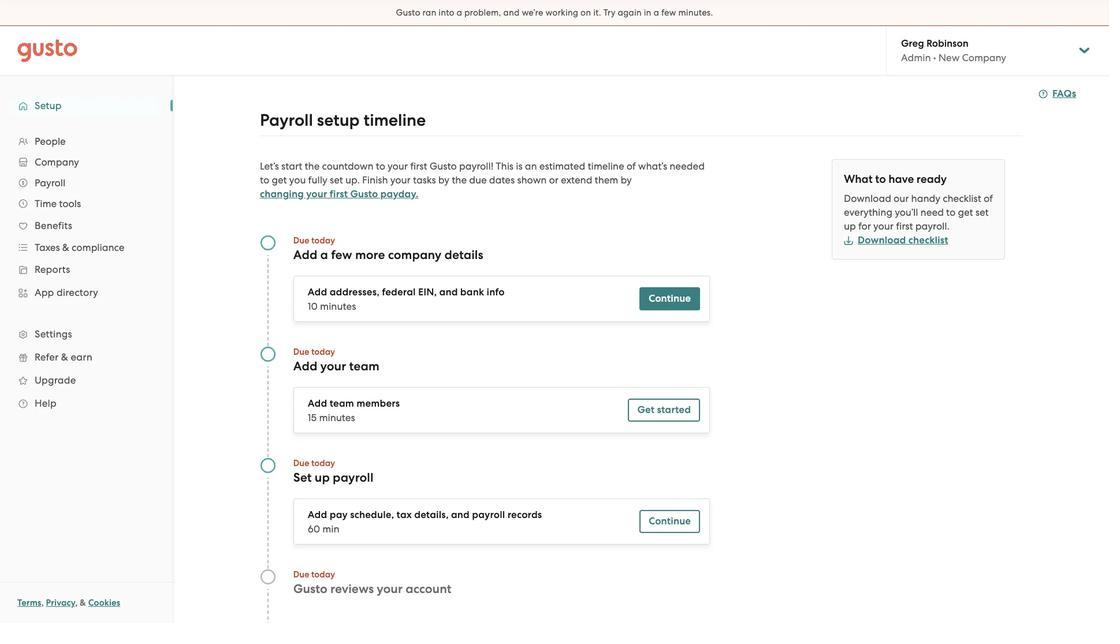 Task type: locate. For each thing, give the bounding box(es) containing it.
payroll left records
[[472, 509, 505, 522]]

and for details,
[[451, 509, 470, 522]]

an
[[525, 161, 537, 172]]

today for reviews
[[311, 570, 335, 581]]

gusto down finish
[[350, 188, 378, 200]]

gusto
[[396, 8, 420, 18], [430, 161, 457, 172], [350, 188, 378, 200], [293, 582, 327, 597]]

due
[[469, 174, 487, 186]]

2 due from the top
[[293, 347, 309, 358]]

directory
[[57, 287, 98, 299]]

of
[[627, 161, 636, 172], [984, 193, 993, 204]]

0 vertical spatial minutes
[[320, 301, 356, 312]]

everything
[[844, 207, 892, 218]]

gusto inside finish your tasks by the due dates shown or extend them by changing your first gusto payday.
[[350, 188, 378, 200]]

1 horizontal spatial ,
[[75, 598, 78, 609]]

0 vertical spatial continue button
[[639, 288, 700, 311]]

today inside the due today add your team
[[311, 347, 335, 358]]

1 horizontal spatial first
[[410, 161, 427, 172]]

1 vertical spatial continue
[[649, 516, 691, 528]]

•
[[933, 52, 936, 64]]

and right ein,
[[439, 287, 458, 299]]

team inside add team members 15 minutes
[[330, 398, 354, 410]]

download up everything
[[844, 193, 891, 204]]

3 due from the top
[[293, 459, 309, 469]]

needed
[[670, 161, 705, 172]]

due up set
[[293, 459, 309, 469]]

1 vertical spatial minutes
[[319, 412, 355, 424]]

of inside download our handy checklist of everything you'll need to get set up for your first payroll.
[[984, 193, 993, 204]]

and right details,
[[451, 509, 470, 522]]

1 horizontal spatial payroll
[[472, 509, 505, 522]]

by right them
[[621, 174, 632, 186]]

1 vertical spatial and
[[439, 287, 458, 299]]

get started button
[[628, 399, 700, 422]]

terms link
[[17, 598, 41, 609]]

and inside add pay schedule, tax details, and payroll records 60 min
[[451, 509, 470, 522]]

gusto inside let's start the countdown to your first gusto payroll! this is an estimated                     timeline of what's needed to get you fully set up.
[[430, 161, 457, 172]]

2 vertical spatial and
[[451, 509, 470, 522]]

gusto left the reviews
[[293, 582, 327, 597]]

1 horizontal spatial get
[[958, 207, 973, 218]]

up right set
[[315, 471, 330, 486]]

reviews
[[330, 582, 374, 597]]

checklist up need
[[943, 193, 981, 204]]

terms
[[17, 598, 41, 609]]

team up members
[[349, 359, 379, 374]]

bank
[[460, 287, 484, 299]]

0 horizontal spatial ,
[[41, 598, 44, 609]]

gusto up finish your tasks by the due dates shown or extend them by changing your first gusto payday.
[[430, 161, 457, 172]]

add addresses, federal ein, and bank info 10 minutes
[[308, 287, 505, 312]]

today for your
[[311, 347, 335, 358]]

the left due
[[452, 174, 467, 186]]

15
[[308, 412, 317, 424]]

4 due from the top
[[293, 570, 309, 581]]

2 today from the top
[[311, 347, 335, 358]]

gusto ran into a problem, and we're working on it. try again in a few minutes.
[[396, 8, 713, 18]]

company right new
[[962, 52, 1006, 64]]

payroll up start
[[260, 110, 313, 131]]

timeline up them
[[588, 161, 624, 172]]

2 vertical spatial first
[[896, 221, 913, 232]]

payroll for payroll
[[35, 177, 65, 189]]

payroll up pay
[[333, 471, 373, 486]]

set up changing your first gusto payday. button
[[330, 174, 343, 186]]

due down 10
[[293, 347, 309, 358]]

today down 10
[[311, 347, 335, 358]]

due today add a few more company details
[[293, 236, 483, 263]]

first for for
[[896, 221, 913, 232]]

records
[[508, 509, 542, 522]]

1 horizontal spatial company
[[962, 52, 1006, 64]]

0 vertical spatial payroll
[[333, 471, 373, 486]]

gusto inside due today gusto reviews your account
[[293, 582, 327, 597]]

2 horizontal spatial first
[[896, 221, 913, 232]]

1 vertical spatial continue button
[[639, 511, 700, 534]]

problem,
[[464, 8, 501, 18]]

a for working
[[457, 8, 462, 18]]

team left members
[[330, 398, 354, 410]]

payroll for payroll setup timeline
[[260, 110, 313, 131]]

on
[[581, 8, 591, 18]]

1 today from the top
[[311, 236, 335, 246]]

1 horizontal spatial payroll
[[260, 110, 313, 131]]

download checklist
[[858, 235, 948, 247]]

0 vertical spatial checklist
[[943, 193, 981, 204]]

0 horizontal spatial company
[[35, 157, 79, 168]]

by
[[438, 174, 449, 186], [621, 174, 632, 186]]

today inside due today gusto reviews your account
[[311, 570, 335, 581]]

0 vertical spatial download
[[844, 193, 891, 204]]

your right the reviews
[[377, 582, 403, 597]]

due inside "due today add a few more company details"
[[293, 236, 309, 246]]

download down for
[[858, 235, 906, 247]]

1 horizontal spatial the
[[452, 174, 467, 186]]

a inside "due today add a few more company details"
[[320, 248, 328, 263]]

reports
[[35, 264, 70, 276]]

& right taxes at left top
[[62, 242, 69, 254]]

time
[[35, 198, 57, 210]]

timeline right setup
[[364, 110, 426, 131]]

first down you'll
[[896, 221, 913, 232]]

today inside "due today add a few more company details"
[[311, 236, 335, 246]]

up left for
[[844, 221, 856, 232]]

due inside the due today add your team
[[293, 347, 309, 358]]

add
[[293, 248, 317, 263], [308, 287, 327, 299], [293, 359, 317, 374], [308, 398, 327, 410], [308, 509, 327, 522]]

first up 'tasks' at the left top
[[410, 161, 427, 172]]

settings link
[[12, 324, 161, 345]]

and inside add addresses, federal ein, and bank info 10 minutes
[[439, 287, 458, 299]]

1 vertical spatial set
[[975, 207, 989, 218]]

app directory link
[[12, 282, 161, 303]]

reports link
[[12, 259, 161, 280]]

pay
[[330, 509, 348, 522]]

1 vertical spatial get
[[958, 207, 973, 218]]

0 vertical spatial of
[[627, 161, 636, 172]]

taxes & compliance button
[[12, 237, 161, 258]]

your up finish
[[388, 161, 408, 172]]

1 vertical spatial payroll
[[35, 177, 65, 189]]

setup
[[317, 110, 360, 131]]

due right circle blank 'icon'
[[293, 570, 309, 581]]

1 vertical spatial first
[[330, 188, 348, 200]]

& left the cookies button
[[80, 598, 86, 609]]

1 horizontal spatial set
[[975, 207, 989, 218]]

let's start the countdown to your first gusto payroll! this is an estimated                     timeline of what's needed to get you fully set up.
[[260, 161, 705, 186]]

need
[[921, 207, 944, 218]]

countdown
[[322, 161, 373, 172]]

people button
[[12, 131, 161, 152]]

checklist
[[943, 193, 981, 204], [908, 235, 948, 247]]

1 vertical spatial timeline
[[588, 161, 624, 172]]

and
[[503, 8, 520, 18], [439, 287, 458, 299], [451, 509, 470, 522]]

0 vertical spatial continue
[[649, 293, 691, 305]]

, left cookies
[[75, 598, 78, 609]]

1 horizontal spatial a
[[457, 8, 462, 18]]

0 horizontal spatial of
[[627, 161, 636, 172]]

company
[[962, 52, 1006, 64], [35, 157, 79, 168]]

add inside add addresses, federal ein, and bank info 10 minutes
[[308, 287, 327, 299]]

and left we're
[[503, 8, 520, 18]]

0 vertical spatial get
[[272, 174, 287, 186]]

refer & earn
[[35, 352, 92, 363]]

0 horizontal spatial a
[[320, 248, 328, 263]]

to down let's at the left top
[[260, 174, 269, 186]]

to right need
[[946, 207, 956, 218]]

0 horizontal spatial set
[[330, 174, 343, 186]]

today up set
[[311, 459, 335, 469]]

due inside due today gusto reviews your account
[[293, 570, 309, 581]]

get started
[[637, 404, 691, 416]]

1 vertical spatial few
[[331, 248, 352, 263]]

shown
[[517, 174, 547, 186]]

1 horizontal spatial few
[[661, 8, 676, 18]]

benefits link
[[12, 215, 161, 236]]

app directory
[[35, 287, 98, 299]]

what
[[844, 173, 873, 186]]

a right into
[[457, 8, 462, 18]]

2 by from the left
[[621, 174, 632, 186]]

0 vertical spatial and
[[503, 8, 520, 18]]

0 vertical spatial up
[[844, 221, 856, 232]]

your inside download our handy checklist of everything you'll need to get set up for your first payroll.
[[873, 221, 894, 232]]

2 , from the left
[[75, 598, 78, 609]]

0 vertical spatial the
[[305, 161, 320, 172]]

0 vertical spatial &
[[62, 242, 69, 254]]

1 vertical spatial checklist
[[908, 235, 948, 247]]

ran
[[423, 8, 436, 18]]

first inside let's start the countdown to your first gusto payroll! this is an estimated                     timeline of what's needed to get you fully set up.
[[410, 161, 427, 172]]

0 horizontal spatial payroll
[[333, 471, 373, 486]]

the up fully
[[305, 161, 320, 172]]

payroll
[[333, 471, 373, 486], [472, 509, 505, 522]]

company inside dropdown button
[[35, 157, 79, 168]]

1 horizontal spatial of
[[984, 193, 993, 204]]

your up add team members 15 minutes
[[320, 359, 346, 374]]

minutes inside add addresses, federal ein, and bank info 10 minutes
[[320, 301, 356, 312]]

1 vertical spatial of
[[984, 193, 993, 204]]

3 today from the top
[[311, 459, 335, 469]]

today inside due today set up payroll
[[311, 459, 335, 469]]

today down changing your first gusto payday. button
[[311, 236, 335, 246]]

0 vertical spatial set
[[330, 174, 343, 186]]

a right in
[[654, 8, 659, 18]]

payroll
[[260, 110, 313, 131], [35, 177, 65, 189]]

by right 'tasks' at the left top
[[438, 174, 449, 186]]

1 horizontal spatial up
[[844, 221, 856, 232]]

1 by from the left
[[438, 174, 449, 186]]

company down people
[[35, 157, 79, 168]]

0 vertical spatial timeline
[[364, 110, 426, 131]]

due for gusto reviews your account
[[293, 570, 309, 581]]

again
[[618, 8, 642, 18]]

team
[[349, 359, 379, 374], [330, 398, 354, 410]]

first down up.
[[330, 188, 348, 200]]

minutes down addresses,
[[320, 301, 356, 312]]

today up the reviews
[[311, 570, 335, 581]]

0 horizontal spatial the
[[305, 161, 320, 172]]

a left more
[[320, 248, 328, 263]]

1 due from the top
[[293, 236, 309, 246]]

payroll inside due today set up payroll
[[333, 471, 373, 486]]

have
[[888, 173, 914, 186]]

1 vertical spatial &
[[61, 352, 68, 363]]

0 vertical spatial team
[[349, 359, 379, 374]]

continue for second continue button from the top
[[649, 516, 691, 528]]

add inside "due today add a few more company details"
[[293, 248, 317, 263]]

1 horizontal spatial timeline
[[588, 161, 624, 172]]

few left more
[[331, 248, 352, 263]]

0 vertical spatial company
[[962, 52, 1006, 64]]

checklist down payroll.
[[908, 235, 948, 247]]

due inside due today set up payroll
[[293, 459, 309, 469]]

0 horizontal spatial payroll
[[35, 177, 65, 189]]

this
[[496, 161, 514, 172]]

payroll inside dropdown button
[[35, 177, 65, 189]]

few right in
[[661, 8, 676, 18]]

0 vertical spatial payroll
[[260, 110, 313, 131]]

& inside dropdown button
[[62, 242, 69, 254]]

first for changing
[[330, 188, 348, 200]]

1 vertical spatial download
[[858, 235, 906, 247]]

due
[[293, 236, 309, 246], [293, 347, 309, 358], [293, 459, 309, 469], [293, 570, 309, 581]]

payroll.
[[915, 221, 950, 232]]

you
[[289, 174, 306, 186]]

0 horizontal spatial by
[[438, 174, 449, 186]]

get up changing
[[272, 174, 287, 186]]

minutes.
[[678, 8, 713, 18]]

2 continue button from the top
[[639, 511, 700, 534]]

1 vertical spatial team
[[330, 398, 354, 410]]

1 vertical spatial company
[[35, 157, 79, 168]]

refer
[[35, 352, 59, 363]]

get right need
[[958, 207, 973, 218]]

privacy
[[46, 598, 75, 609]]

details
[[444, 248, 483, 263]]

0 horizontal spatial timeline
[[364, 110, 426, 131]]

set right need
[[975, 207, 989, 218]]

account
[[406, 582, 452, 597]]

company inside greg robinson admin • new company
[[962, 52, 1006, 64]]

compliance
[[72, 242, 124, 254]]

10
[[308, 301, 318, 312]]

0 vertical spatial first
[[410, 161, 427, 172]]

today for up
[[311, 459, 335, 469]]

, left 'privacy' link
[[41, 598, 44, 609]]

your inside the due today add your team
[[320, 359, 346, 374]]

1 vertical spatial up
[[315, 471, 330, 486]]

1 horizontal spatial by
[[621, 174, 632, 186]]

0 horizontal spatial few
[[331, 248, 352, 263]]

app
[[35, 287, 54, 299]]

setup
[[35, 100, 62, 111]]

continue
[[649, 293, 691, 305], [649, 516, 691, 528]]

timeline
[[364, 110, 426, 131], [588, 161, 624, 172]]

due down changing
[[293, 236, 309, 246]]

download inside download our handy checklist of everything you'll need to get set up for your first payroll.
[[844, 193, 891, 204]]

1 vertical spatial the
[[452, 174, 467, 186]]

1 vertical spatial payroll
[[472, 509, 505, 522]]

more
[[355, 248, 385, 263]]

changing
[[260, 188, 304, 200]]

0 horizontal spatial up
[[315, 471, 330, 486]]

settings
[[35, 329, 72, 340]]

continue button
[[639, 288, 700, 311], [639, 511, 700, 534]]

& left "earn"
[[61, 352, 68, 363]]

due today gusto reviews your account
[[293, 570, 452, 597]]

0 horizontal spatial first
[[330, 188, 348, 200]]

to
[[376, 161, 385, 172], [875, 173, 886, 186], [260, 174, 269, 186], [946, 207, 956, 218]]

list
[[0, 131, 173, 415]]

,
[[41, 598, 44, 609], [75, 598, 78, 609]]

finish
[[362, 174, 388, 186]]

payroll up the time
[[35, 177, 65, 189]]

checklist inside download our handy checklist of everything you'll need to get set up for your first payroll.
[[943, 193, 981, 204]]

minutes right 15
[[319, 412, 355, 424]]

add inside add pay schedule, tax details, and payroll records 60 min
[[308, 509, 327, 522]]

4 today from the top
[[311, 570, 335, 581]]

1 continue from the top
[[649, 293, 691, 305]]

add for add team members
[[308, 398, 327, 410]]

add team members 15 minutes
[[308, 398, 400, 424]]

add inside add team members 15 minutes
[[308, 398, 327, 410]]

0 horizontal spatial get
[[272, 174, 287, 186]]

first inside download our handy checklist of everything you'll need to get set up for your first payroll.
[[896, 221, 913, 232]]

your right for
[[873, 221, 894, 232]]

due today set up payroll
[[293, 459, 373, 486]]

your inside let's start the countdown to your first gusto payroll! this is an estimated                     timeline of what's needed to get you fully set up.
[[388, 161, 408, 172]]

2 continue from the top
[[649, 516, 691, 528]]

first inside finish your tasks by the due dates shown or extend them by changing your first gusto payday.
[[330, 188, 348, 200]]



Task type: vqa. For each thing, say whether or not it's contained in the screenshot.
TIME TOOLS
yes



Task type: describe. For each thing, give the bounding box(es) containing it.
to inside download our handy checklist of everything you'll need to get set up for your first payroll.
[[946, 207, 956, 218]]

60
[[308, 524, 320, 535]]

the inside finish your tasks by the due dates shown or extend them by changing your first gusto payday.
[[452, 174, 467, 186]]

cookies
[[88, 598, 120, 609]]

greg robinson admin • new company
[[901, 38, 1006, 64]]

addresses,
[[330, 287, 380, 299]]

cookies button
[[88, 597, 120, 611]]

today for a
[[311, 236, 335, 246]]

ein,
[[418, 287, 437, 299]]

add pay schedule, tax details, and payroll records 60 min
[[308, 509, 542, 535]]

due today add your team
[[293, 347, 379, 374]]

info
[[487, 287, 505, 299]]

setup link
[[12, 95, 161, 116]]

faqs
[[1052, 88, 1076, 100]]

benefits
[[35, 220, 72, 232]]

privacy link
[[46, 598, 75, 609]]

minutes inside add team members 15 minutes
[[319, 412, 355, 424]]

few inside "due today add a few more company details"
[[331, 248, 352, 263]]

timeline inside let's start the countdown to your first gusto payroll! this is an estimated                     timeline of what's needed to get you fully set up.
[[588, 161, 624, 172]]

dates
[[489, 174, 515, 186]]

your down fully
[[306, 188, 327, 200]]

for
[[858, 221, 871, 232]]

1 continue button from the top
[[639, 288, 700, 311]]

fully
[[308, 174, 327, 186]]

it.
[[593, 8, 601, 18]]

your up 'payday.'
[[390, 174, 411, 186]]

our
[[894, 193, 909, 204]]

the inside let's start the countdown to your first gusto payroll! this is an estimated                     timeline of what's needed to get you fully set up.
[[305, 161, 320, 172]]

circle blank image
[[260, 570, 276, 586]]

download our handy checklist of everything you'll need to get set up for your first payroll.
[[844, 193, 993, 232]]

due for add a few more company details
[[293, 236, 309, 246]]

or
[[549, 174, 559, 186]]

download for download checklist
[[858, 235, 906, 247]]

finish your tasks by the due dates shown or extend them by changing your first gusto payday.
[[260, 174, 632, 200]]

home image
[[17, 39, 77, 62]]

0 vertical spatial few
[[661, 8, 676, 18]]

a for details
[[320, 248, 328, 263]]

due for add your team
[[293, 347, 309, 358]]

set inside let's start the countdown to your first gusto payroll! this is an estimated                     timeline of what's needed to get you fully set up.
[[330, 174, 343, 186]]

in
[[644, 8, 651, 18]]

help link
[[12, 393, 161, 414]]

estimated
[[539, 161, 585, 172]]

admin
[[901, 52, 931, 64]]

robinson
[[927, 38, 969, 50]]

up inside download our handy checklist of everything you'll need to get set up for your first payroll.
[[844, 221, 856, 232]]

taxes & compliance
[[35, 242, 124, 254]]

2 vertical spatial &
[[80, 598, 86, 609]]

schedule,
[[350, 509, 394, 522]]

you'll
[[895, 207, 918, 218]]

1 , from the left
[[41, 598, 44, 609]]

tools
[[59, 198, 81, 210]]

taxes
[[35, 242, 60, 254]]

tasks
[[413, 174, 436, 186]]

people
[[35, 136, 66, 147]]

let's
[[260, 161, 279, 172]]

2 horizontal spatial a
[[654, 8, 659, 18]]

set inside download our handy checklist of everything you'll need to get set up for your first payroll.
[[975, 207, 989, 218]]

extend
[[561, 174, 592, 186]]

gusto left ran
[[396, 8, 420, 18]]

team inside the due today add your team
[[349, 359, 379, 374]]

to left have
[[875, 173, 886, 186]]

get inside let's start the countdown to your first gusto payroll! this is an estimated                     timeline of what's needed to get you fully set up.
[[272, 174, 287, 186]]

federal
[[382, 287, 416, 299]]

into
[[439, 8, 454, 18]]

earn
[[71, 352, 92, 363]]

your inside due today gusto reviews your account
[[377, 582, 403, 597]]

refer & earn link
[[12, 347, 161, 368]]

what's
[[638, 161, 667, 172]]

details,
[[414, 509, 449, 522]]

what to have ready
[[844, 173, 947, 186]]

of inside let's start the countdown to your first gusto payroll! this is an estimated                     timeline of what's needed to get you fully set up.
[[627, 161, 636, 172]]

company button
[[12, 152, 161, 173]]

payroll setup timeline
[[260, 110, 426, 131]]

members
[[357, 398, 400, 410]]

and for problem,
[[503, 8, 520, 18]]

upgrade link
[[12, 370, 161, 391]]

min
[[322, 524, 339, 535]]

greg
[[901, 38, 924, 50]]

payday.
[[380, 188, 419, 200]]

new
[[939, 52, 960, 64]]

continue for 2nd continue button from the bottom of the page
[[649, 293, 691, 305]]

terms , privacy , & cookies
[[17, 598, 120, 609]]

download for download our handy checklist of everything you'll need to get set up for your first payroll.
[[844, 193, 891, 204]]

& for earn
[[61, 352, 68, 363]]

start
[[281, 161, 302, 172]]

set
[[293, 471, 312, 486]]

up.
[[345, 174, 360, 186]]

upgrade
[[35, 375, 76, 386]]

time tools button
[[12, 194, 161, 214]]

& for compliance
[[62, 242, 69, 254]]

try
[[603, 8, 615, 18]]

handy
[[911, 193, 940, 204]]

download checklist link
[[844, 235, 948, 247]]

add for add pay schedule, tax details, and payroll records
[[308, 509, 327, 522]]

due for set up payroll
[[293, 459, 309, 469]]

payroll button
[[12, 173, 161, 194]]

gusto navigation element
[[0, 76, 173, 434]]

to up finish
[[376, 161, 385, 172]]

add inside the due today add your team
[[293, 359, 317, 374]]

changing your first gusto payday. button
[[260, 188, 419, 202]]

add for add addresses, federal ein, and bank info
[[308, 287, 327, 299]]

list containing people
[[0, 131, 173, 415]]

started
[[657, 404, 691, 416]]

up inside due today set up payroll
[[315, 471, 330, 486]]

get inside download our handy checklist of everything you'll need to get set up for your first payroll.
[[958, 207, 973, 218]]

payroll inside add pay schedule, tax details, and payroll records 60 min
[[472, 509, 505, 522]]

tax
[[397, 509, 412, 522]]

faqs button
[[1039, 87, 1076, 101]]

payroll!
[[459, 161, 493, 172]]



